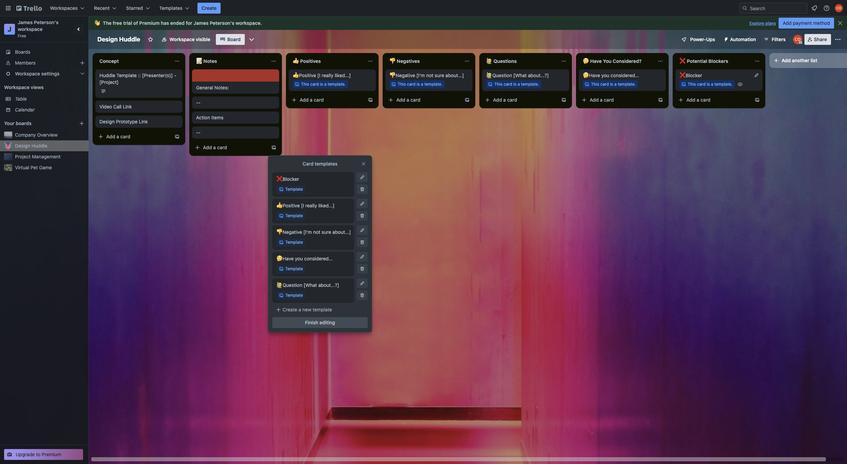 Task type: locate. For each thing, give the bounding box(es) containing it.
👋
[[94, 20, 100, 26]]

2 horizontal spatial huddle
[[119, 36, 140, 43]]

premium right to
[[42, 452, 61, 458]]

show menu image
[[834, 36, 841, 43]]

this card is a template. for [i'm
[[398, 82, 442, 87]]

huddle up [project]
[[99, 73, 115, 78]]

0 horizontal spatial huddle
[[32, 143, 47, 149]]

-- down action
[[196, 130, 200, 135]]

1 is from the left
[[320, 82, 323, 87]]

template. down 👍positive [i really liked...] link
[[328, 82, 346, 87]]

upgrade to premium
[[16, 452, 61, 458]]

video
[[99, 104, 112, 110]]

1 this card is a template. from the left
[[301, 82, 346, 87]]

method
[[813, 20, 830, 26]]

about...]
[[445, 73, 464, 78], [332, 229, 351, 235]]

project management link
[[15, 154, 84, 160]]

::
[[138, 73, 141, 78]]

template. down 🤔have you considered... link
[[618, 82, 636, 87]]

add for have
[[590, 97, 599, 103]]

create inside primary element
[[202, 5, 217, 11]]

0 vertical spatial huddle
[[119, 36, 140, 43]]

[i
[[317, 73, 320, 78], [301, 203, 304, 209]]

❌
[[680, 58, 686, 64]]

general notes: link
[[196, 84, 275, 91]]

workspace navigation collapse icon image
[[74, 25, 84, 34]]

1 edit this template image from the top
[[360, 201, 365, 207]]

0 vertical spatial 👍positive [i really liked...]
[[293, 73, 351, 78]]

0 vertical spatial you
[[601, 73, 609, 78]]

2 vertical spatial huddle
[[32, 143, 47, 149]]

add for questions
[[493, 97, 502, 103]]

1 vertical spatial 🤔have you considered...
[[276, 256, 333, 262]]

edit this template image for ❌blocker
[[360, 175, 365, 180]]

questions
[[494, 58, 517, 64]]

you
[[603, 58, 611, 64]]

0 vertical spatial workspace
[[170, 36, 195, 42]]

add a card button down the ❌blocker link
[[675, 95, 752, 106]]

0 horizontal spatial liked...]
[[318, 203, 334, 209]]

workspace up customize views 'image'
[[236, 20, 260, 26]]

0 vertical spatial --
[[196, 100, 200, 106]]

5 this card is a template. from the left
[[688, 82, 733, 87]]

about...?]
[[528, 73, 549, 78], [318, 283, 339, 288]]

0 horizontal spatial james
[[18, 19, 33, 25]]

3 template. from the left
[[521, 82, 539, 87]]

🙋question [what about...?] link
[[486, 72, 565, 79]]

this card is a template. down 🤔have you considered... link
[[591, 82, 636, 87]]

add a card button down 👎negative [i'm not sure about...] link
[[385, 95, 462, 106]]

this card is a template. down 👎negative [i'm not sure about...] link
[[398, 82, 442, 87]]

workspace down members
[[15, 71, 40, 77]]

the
[[103, 20, 112, 26]]

add a card down items in the left of the page
[[203, 145, 227, 150]]

1 horizontal spatial christina overa (christinaovera) image
[[835, 4, 843, 12]]

🤔have you considered...
[[583, 73, 639, 78], [276, 256, 333, 262]]

delete this template image
[[360, 187, 365, 192], [360, 213, 365, 219], [360, 293, 365, 299]]

🤔 have you considered?
[[583, 58, 642, 64]]

1 vertical spatial -- link
[[196, 129, 275, 136]]

0 vertical spatial about...]
[[445, 73, 464, 78]]

is down 🙋question [what about...?] link
[[513, 82, 516, 87]]

👎negative [i'm not sure about...]
[[389, 73, 464, 78], [276, 229, 351, 235]]

1 vertical spatial workspace
[[18, 26, 43, 32]]

link down video call link link
[[139, 119, 148, 125]]

christina overa (christinaovera) image
[[835, 4, 843, 12], [793, 35, 802, 44]]

2 this from the left
[[398, 82, 406, 87]]

1 vertical spatial 👍positive
[[276, 203, 300, 209]]

template for ❌blocker
[[285, 187, 303, 192]]

workspace down 👋 the free trial of premium has ended for james peterson's workspace .
[[170, 36, 195, 42]]

1 vertical spatial workspace
[[15, 71, 40, 77]]

edit card image
[[754, 73, 759, 78]]

-
[[174, 73, 176, 78], [196, 100, 198, 106], [198, 100, 200, 106], [196, 130, 198, 135], [198, 130, 200, 135]]

0 horizontal spatial really
[[305, 203, 317, 209]]

premium right of
[[139, 20, 160, 26]]

2 vertical spatial design
[[15, 143, 30, 149]]

huddle inside text field
[[119, 36, 140, 43]]

add a card button for positives
[[289, 95, 365, 106]]

for
[[186, 20, 192, 26]]

james up free at the left top
[[18, 19, 33, 25]]

filters button
[[761, 34, 788, 45]]

👎 Negatives text field
[[385, 56, 460, 67]]

0 vertical spatial about...?]
[[528, 73, 549, 78]]

2 is from the left
[[417, 82, 420, 87]]

1 horizontal spatial [i
[[317, 73, 320, 78]]

0 vertical spatial sure
[[435, 73, 444, 78]]

workspace inside "dropdown button"
[[15, 71, 40, 77]]

-- link down action items link
[[196, 129, 275, 136]]

premium
[[139, 20, 160, 26], [42, 452, 61, 458]]

1 vertical spatial 🙋question
[[276, 283, 302, 288]]

5 this from the left
[[688, 82, 696, 87]]

3 is from the left
[[513, 82, 516, 87]]

1 horizontal spatial 🤔have
[[583, 73, 600, 78]]

overview
[[37, 132, 58, 138]]

create from template… image for 🙋 questions
[[561, 97, 567, 103]]

blockers
[[708, 58, 728, 64]]

this for 🙋question
[[494, 82, 502, 87]]

🙋 questions
[[486, 58, 517, 64]]

this down the potential
[[688, 82, 696, 87]]

add a card button down action items link
[[192, 142, 268, 153]]

1 vertical spatial huddle
[[99, 73, 115, 78]]

🤔 Have You Considered? text field
[[579, 56, 654, 67]]

1 horizontal spatial james
[[194, 20, 209, 26]]

link right call in the left top of the page
[[123, 104, 132, 110]]

this card is a template. down the ❌blocker link
[[688, 82, 733, 87]]

1 template. from the left
[[328, 82, 346, 87]]

huddle inside huddle template :: [presenter(s)] - [project]
[[99, 73, 115, 78]]

0 horizontal spatial design huddle
[[15, 143, 47, 149]]

delete this template image for 🤔have you considered...
[[360, 267, 365, 272]]

explore plans button
[[749, 19, 776, 28]]

1 horizontal spatial link
[[139, 119, 148, 125]]

1 horizontal spatial sure
[[435, 73, 444, 78]]

2 vertical spatial edit this template image
[[360, 254, 365, 260]]

[presenter(s)]
[[142, 73, 173, 78]]

customize views image
[[248, 36, 255, 43]]

is
[[320, 82, 323, 87], [417, 82, 420, 87], [513, 82, 516, 87], [610, 82, 613, 87], [707, 82, 710, 87]]

0 horizontal spatial about...?]
[[318, 283, 339, 288]]

add a card button down 🙋question [what about...?] link
[[482, 95, 558, 106]]

create left new
[[283, 307, 297, 313]]

christina overa (christinaovera) image down "payment"
[[793, 35, 802, 44]]

sure
[[435, 73, 444, 78], [322, 229, 331, 235]]

1 horizontal spatial 🤔have you considered...
[[583, 73, 639, 78]]

template for 👍positive [i really liked...]
[[285, 213, 303, 219]]

1 delete this template image from the top
[[360, 187, 365, 192]]

template. for about...?]
[[521, 82, 539, 87]]

1 edit this template image from the top
[[360, 175, 365, 180]]

1 vertical spatial sure
[[322, 229, 331, 235]]

2 vertical spatial workspace
[[4, 84, 29, 90]]

template. down 🙋question [what about...?] link
[[521, 82, 539, 87]]

you
[[601, 73, 609, 78], [295, 256, 303, 262]]

game
[[39, 165, 52, 171]]

this down have on the top of the page
[[591, 82, 599, 87]]

is for [i'm
[[417, 82, 420, 87]]

design huddle down free
[[97, 36, 140, 43]]

add a card button for notes
[[192, 142, 268, 153]]

template
[[116, 73, 137, 78], [285, 187, 303, 192], [285, 213, 303, 219], [285, 240, 303, 245], [285, 267, 303, 272], [285, 293, 303, 298]]

share button
[[804, 34, 831, 45]]

design
[[97, 36, 118, 43], [99, 119, 115, 125], [15, 143, 30, 149]]

card
[[310, 82, 319, 87], [407, 82, 415, 87], [504, 82, 512, 87], [600, 82, 609, 87], [697, 82, 706, 87], [314, 97, 324, 103], [410, 97, 420, 103], [507, 97, 517, 103], [604, 97, 614, 103], [700, 97, 711, 103], [120, 134, 130, 140], [217, 145, 227, 150]]

1 horizontal spatial you
[[601, 73, 609, 78]]

1 horizontal spatial liked...]
[[335, 73, 351, 78]]

🤔have
[[583, 73, 600, 78], [276, 256, 294, 262]]

1 delete this template image from the top
[[360, 240, 365, 245]]

0 vertical spatial liked...]
[[335, 73, 351, 78]]

add inside banner
[[783, 20, 792, 26]]

4 this from the left
[[591, 82, 599, 87]]

1 vertical spatial 👎negative [i'm not sure about...]
[[276, 229, 351, 235]]

2 delete this template image from the top
[[360, 213, 365, 219]]

template. down 👎negative [i'm not sure about...] link
[[424, 82, 442, 87]]

create from template… image for 👍positive [i really liked...]
[[368, 97, 373, 103]]

christina overa (christinaovera) image right "open information menu" icon on the right top
[[835, 4, 843, 12]]

add a card for 🙋
[[493, 97, 517, 103]]

this for 🤔have
[[591, 82, 599, 87]]

3 this from the left
[[494, 82, 502, 87]]

create from template… image
[[368, 97, 373, 103], [464, 97, 470, 103], [174, 134, 180, 140]]

search image
[[742, 5, 748, 11]]

0 horizontal spatial workspace
[[18, 26, 43, 32]]

4 this card is a template. from the left
[[591, 82, 636, 87]]

delete this template image for 👎negative [i'm not sure about...]
[[360, 240, 365, 245]]

add
[[783, 20, 792, 26], [782, 58, 791, 63], [300, 97, 309, 103], [396, 97, 405, 103], [493, 97, 502, 103], [590, 97, 599, 103], [686, 97, 695, 103], [106, 134, 115, 140], [203, 145, 212, 150]]

free
[[113, 20, 122, 26]]

add a card down 🤔have you considered... link
[[590, 97, 614, 103]]

workspace inside button
[[170, 36, 195, 42]]

0 vertical spatial link
[[123, 104, 132, 110]]

recent button
[[90, 3, 121, 14]]

add a card
[[300, 97, 324, 103], [396, 97, 420, 103], [493, 97, 517, 103], [590, 97, 614, 103], [686, 97, 711, 103], [106, 134, 130, 140], [203, 145, 227, 150]]

2 this card is a template. from the left
[[398, 82, 442, 87]]

boards link
[[0, 47, 89, 58]]

list
[[811, 58, 817, 63]]

banner containing 👋
[[89, 16, 847, 30]]

Concept text field
[[95, 56, 170, 67]]

add a card button down 👍positive [i really liked...] link
[[289, 95, 365, 106]]

template. down the ❌blocker link
[[714, 82, 733, 87]]

0 vertical spatial 👍positive
[[293, 73, 316, 78]]

0 notifications image
[[810, 4, 818, 12]]

Board name text field
[[94, 34, 144, 45]]

huddle template :: [presenter(s)] - [project] link
[[99, 72, 178, 86]]

create
[[202, 5, 217, 11], [283, 307, 297, 313]]

design down the
[[97, 36, 118, 43]]

finish editing button
[[272, 318, 368, 329]]

3 edit this template image from the top
[[360, 254, 365, 260]]

back to home image
[[16, 3, 42, 14]]

0 vertical spatial design huddle
[[97, 36, 140, 43]]

0 vertical spatial considered...
[[611, 73, 639, 78]]

explore
[[749, 21, 764, 26]]

0 vertical spatial 🙋question
[[486, 73, 512, 78]]

this member is an admin of this board. image
[[799, 41, 802, 44]]

0 vertical spatial [i
[[317, 73, 320, 78]]

this
[[301, 82, 309, 87], [398, 82, 406, 87], [494, 82, 502, 87], [591, 82, 599, 87], [688, 82, 696, 87]]

🙋question down '🙋 questions'
[[486, 73, 512, 78]]

1 horizontal spatial premium
[[139, 20, 160, 26]]

finish
[[305, 320, 318, 326]]

🙋question [what about...?] up create a new template
[[276, 283, 339, 288]]

add a card for 📝
[[203, 145, 227, 150]]

0 vertical spatial 🤔have
[[583, 73, 600, 78]]

workspaces button
[[46, 3, 89, 14]]

-- up action
[[196, 100, 200, 106]]

👋 the free trial of premium has ended for james peterson's workspace .
[[94, 20, 262, 26]]

2 template. from the left
[[424, 82, 442, 87]]

this down '🙋 questions'
[[494, 82, 502, 87]]

peterson's down back to home image
[[34, 19, 59, 25]]

add for notes
[[203, 145, 212, 150]]

is for you
[[610, 82, 613, 87]]

this card is a template. for [i
[[301, 82, 346, 87]]

workspace up free at the left top
[[18, 26, 43, 32]]

1 vertical spatial --
[[196, 130, 200, 135]]

4 template. from the left
[[618, 82, 636, 87]]

huddle down trial on the top
[[119, 36, 140, 43]]

0 horizontal spatial create
[[202, 5, 217, 11]]

0 vertical spatial 🤔have you considered...
[[583, 73, 639, 78]]

1 this from the left
[[301, 82, 309, 87]]

0 vertical spatial christina overa (christinaovera) image
[[835, 4, 843, 12]]

[what down 🙋 questions text field
[[513, 73, 527, 78]]

is down the ❌blocker link
[[707, 82, 710, 87]]

members link
[[0, 58, 89, 68]]

create for create
[[202, 5, 217, 11]]

0 vertical spatial delete this template image
[[360, 187, 365, 192]]

1 vertical spatial considered...
[[304, 256, 333, 262]]

create from template… image
[[561, 97, 567, 103], [658, 97, 663, 103], [754, 97, 760, 103], [271, 145, 276, 150]]

j
[[8, 25, 11, 33]]

1 horizontal spatial create from template… image
[[368, 97, 373, 103]]

0 horizontal spatial not
[[313, 229, 320, 235]]

0 horizontal spatial premium
[[42, 452, 61, 458]]

about...?] up template
[[318, 283, 339, 288]]

trial
[[123, 20, 132, 26]]

1 horizontal spatial 👎negative [i'm not sure about...]
[[389, 73, 464, 78]]

1 horizontal spatial about...?]
[[528, 73, 549, 78]]

0 horizontal spatial 🙋question
[[276, 283, 302, 288]]

banner
[[89, 16, 847, 30]]

0 horizontal spatial [i'm
[[303, 229, 312, 235]]

is down 👎negative [i'm not sure about...] link
[[417, 82, 420, 87]]

2 -- from the top
[[196, 130, 200, 135]]

4 is from the left
[[610, 82, 613, 87]]

pet
[[31, 165, 38, 171]]

1 vertical spatial delete this template image
[[360, 213, 365, 219]]

template inside huddle template :: [presenter(s)] - [project]
[[116, 73, 137, 78]]

0 horizontal spatial considered...
[[304, 256, 333, 262]]

add for potential
[[686, 97, 695, 103]]

about...?] down 🙋 questions text field
[[528, 73, 549, 78]]

edit this template image for 🙋question [what about...?]
[[360, 281, 365, 286]]

1 horizontal spatial huddle
[[99, 73, 115, 78]]

3 this card is a template. from the left
[[494, 82, 539, 87]]

2 delete this template image from the top
[[360, 267, 365, 272]]

2 vertical spatial delete this template image
[[360, 293, 365, 299]]

edit this template image
[[360, 175, 365, 180], [360, 228, 365, 233], [360, 254, 365, 260]]

2 edit this template image from the top
[[360, 281, 365, 286]]

link for video call link
[[123, 104, 132, 110]]

0 vertical spatial [what
[[513, 73, 527, 78]]

add a card down 🙋question [what about...?] link
[[493, 97, 517, 103]]

add a card down the ❌blocker link
[[686, 97, 711, 103]]

notes
[[203, 58, 217, 64]]

0 horizontal spatial 🤔have you considered...
[[276, 256, 333, 262]]

edit this template image
[[360, 201, 365, 207], [360, 281, 365, 286]]

add a card down 👍positive [i really liked...] link
[[300, 97, 324, 103]]

[what up create a new template
[[304, 283, 317, 288]]

3 delete this template image from the top
[[360, 293, 365, 299]]

0 vertical spatial 👎negative [i'm not sure about...]
[[389, 73, 464, 78]]

is down 👍positive [i really liked...] link
[[320, 82, 323, 87]]

-- link up action items link
[[196, 99, 275, 106]]

workspace up "table"
[[4, 84, 29, 90]]

this card is a template. down 🙋question [what about...?] link
[[494, 82, 539, 87]]

this card is a template.
[[301, 82, 346, 87], [398, 82, 442, 87], [494, 82, 539, 87], [591, 82, 636, 87], [688, 82, 733, 87]]

0 vertical spatial delete this template image
[[360, 240, 365, 245]]

2 edit this template image from the top
[[360, 228, 365, 233]]

1 vertical spatial 👎negative
[[276, 229, 302, 235]]

design down the video
[[99, 119, 115, 125]]

create up the visible
[[202, 5, 217, 11]]

template.
[[328, 82, 346, 87], [424, 82, 442, 87], [521, 82, 539, 87], [618, 82, 636, 87], [714, 82, 733, 87]]

design up project
[[15, 143, 30, 149]]

add a card down design prototype link
[[106, 134, 130, 140]]

🙋question
[[486, 73, 512, 78], [276, 283, 302, 288]]

workspace for workspace visible
[[170, 36, 195, 42]]

🙋question up create a new template
[[276, 283, 302, 288]]

james peterson's workspace link
[[18, 19, 60, 32]]

edit this template image for 🤔have you considered...
[[360, 254, 365, 260]]

0 horizontal spatial [i
[[301, 203, 304, 209]]

this card is a template. down 👍positive [i really liked...] link
[[301, 82, 346, 87]]

delete this template image
[[360, 240, 365, 245], [360, 267, 365, 272]]

1 horizontal spatial create
[[283, 307, 297, 313]]

add a card button down 🤔have you considered... link
[[579, 95, 655, 106]]

peterson's up board link at the left top of page
[[210, 20, 234, 26]]

1 vertical spatial [what
[[304, 283, 317, 288]]

1 horizontal spatial 🙋question
[[486, 73, 512, 78]]

this down 👎 negatives
[[398, 82, 406, 87]]

0 horizontal spatial 🤔have
[[276, 256, 294, 262]]

notes:
[[214, 85, 229, 91]]

-- link
[[196, 99, 275, 106], [196, 129, 275, 136]]

call
[[113, 104, 122, 110]]

0 vertical spatial premium
[[139, 20, 160, 26]]

finish editing
[[305, 320, 335, 326]]

james right for
[[194, 20, 209, 26]]

huddle up project management
[[32, 143, 47, 149]]

1 vertical spatial about...]
[[332, 229, 351, 235]]

is down 🤔have you considered... link
[[610, 82, 613, 87]]

🙋question [what about...?] down 🙋 questions text field
[[486, 73, 549, 78]]

- inside huddle template :: [presenter(s)] - [project]
[[174, 73, 176, 78]]

add a card for 🤔
[[590, 97, 614, 103]]

card templates
[[303, 161, 337, 167]]

1 -- from the top
[[196, 100, 200, 106]]

0 horizontal spatial peterson's
[[34, 19, 59, 25]]

create from template… image for 🤔 have you considered?
[[658, 97, 663, 103]]

design huddle down company overview at the top left
[[15, 143, 47, 149]]

add a card button down design prototype link link
[[95, 131, 172, 142]]

not
[[426, 73, 433, 78], [313, 229, 320, 235]]

0 vertical spatial edit this template image
[[360, 201, 365, 207]]

workspace for workspace settings
[[15, 71, 40, 77]]

huddle
[[119, 36, 140, 43], [99, 73, 115, 78], [32, 143, 47, 149]]

action items
[[196, 115, 223, 121]]

0 vertical spatial [i'm
[[416, 73, 425, 78]]

add a card down 👎negative [i'm not sure about...] link
[[396, 97, 420, 103]]

1 vertical spatial edit this template image
[[360, 281, 365, 286]]

template. for not
[[424, 82, 442, 87]]

.
[[260, 20, 262, 26]]

this down 👍 positives
[[301, 82, 309, 87]]

starred
[[126, 5, 143, 11]]

0 vertical spatial -- link
[[196, 99, 275, 106]]

automation
[[730, 36, 756, 42]]

1 horizontal spatial not
[[426, 73, 433, 78]]



Task type: describe. For each thing, give the bounding box(es) containing it.
📝 Notes text field
[[192, 56, 267, 67]]

sm image
[[721, 34, 730, 44]]

2 -- link from the top
[[196, 129, 275, 136]]

new
[[302, 307, 311, 313]]

calendar link
[[15, 107, 84, 113]]

workspaces
[[50, 5, 78, 11]]

Search field
[[748, 3, 807, 13]]

5 is from the left
[[707, 82, 710, 87]]

👎 negatives
[[389, 58, 420, 64]]

workspace visible button
[[157, 34, 214, 45]]

j link
[[4, 24, 15, 35]]

👍positive inside 👍positive [i really liked...] link
[[293, 73, 316, 78]]

plans
[[765, 21, 776, 26]]

edit this template image for 👎negative [i'm not sure about...]
[[360, 228, 365, 233]]

positives
[[300, 58, 321, 64]]

create from template… image for 👎negative [i'm not sure about...]
[[464, 97, 470, 103]]

this for 👍positive
[[301, 82, 309, 87]]

power-ups
[[690, 36, 715, 42]]

of
[[133, 20, 138, 26]]

delete this template image for ❌blocker
[[360, 187, 365, 192]]

0 vertical spatial workspace
[[236, 20, 260, 26]]

huddle template :: [presenter(s)] - [project]
[[99, 73, 176, 85]]

add a card for 👎
[[396, 97, 420, 103]]

❌blocker link
[[680, 72, 759, 79]]

views
[[31, 84, 44, 90]]

0 vertical spatial ❌blocker
[[680, 73, 702, 78]]

this for 👎negative
[[398, 82, 406, 87]]

0 horizontal spatial you
[[295, 256, 303, 262]]

1 vertical spatial not
[[313, 229, 320, 235]]

add another list
[[782, 58, 817, 63]]

1 horizontal spatial about...]
[[445, 73, 464, 78]]

filters
[[772, 36, 786, 42]]

1 vertical spatial really
[[305, 203, 317, 209]]

template. for really
[[328, 82, 346, 87]]

add board image
[[79, 121, 84, 126]]

explore plans
[[749, 21, 776, 26]]

👍 positives
[[293, 58, 321, 64]]

upgrade
[[16, 452, 35, 458]]

0 horizontal spatial ❌blocker
[[276, 176, 299, 182]]

template
[[313, 307, 332, 313]]

1 vertical spatial [i
[[301, 203, 304, 209]]

1 horizontal spatial [what
[[513, 73, 527, 78]]

design prototype link
[[99, 119, 148, 125]]

workspace inside james peterson's workspace free
[[18, 26, 43, 32]]

design prototype link link
[[99, 118, 178, 125]]

share
[[814, 36, 827, 42]]

boards
[[15, 49, 30, 55]]

james peterson's workspace free
[[18, 19, 60, 38]]

create a new template button
[[272, 305, 368, 315]]

add for negatives
[[396, 97, 405, 103]]

create for create a new template
[[283, 307, 297, 313]]

0 horizontal spatial 👎negative [i'm not sure about...]
[[276, 229, 351, 235]]

ended
[[170, 20, 185, 26]]

❌ potential blockers
[[680, 58, 728, 64]]

add another list button
[[769, 53, 847, 68]]

1 vertical spatial [i'm
[[303, 229, 312, 235]]

table link
[[15, 96, 84, 102]]

👍
[[293, 58, 299, 64]]

1 vertical spatial about...?]
[[318, 283, 339, 288]]

0 horizontal spatial [what
[[304, 283, 317, 288]]

james inside james peterson's workspace free
[[18, 19, 33, 25]]

0 horizontal spatial sure
[[322, 229, 331, 235]]

templates button
[[155, 3, 193, 14]]

templates
[[159, 5, 182, 11]]

❌ Potential Blockers text field
[[675, 56, 750, 67]]

another
[[792, 58, 809, 63]]

design for the design huddle link
[[15, 143, 30, 149]]

free
[[18, 33, 26, 38]]

add a card for ❌
[[686, 97, 711, 103]]

templates
[[315, 161, 337, 167]]

template. for considered...
[[618, 82, 636, 87]]

delete this template image for 🙋question [what about...?]
[[360, 293, 365, 299]]

calendar
[[15, 107, 35, 113]]

project management
[[15, 154, 61, 160]]

🙋
[[486, 58, 492, 64]]

add a card button for have
[[579, 95, 655, 106]]

design huddle inside text field
[[97, 36, 140, 43]]

table
[[15, 96, 27, 102]]

general notes:
[[196, 85, 229, 91]]

a inside button
[[298, 307, 301, 313]]

wave image
[[94, 20, 100, 26]]

project
[[15, 154, 31, 160]]

this card is a template. for you
[[591, 82, 636, 87]]

design for design prototype link link
[[99, 119, 115, 125]]

general
[[196, 85, 213, 91]]

board
[[227, 36, 241, 42]]

you inside 🤔have you considered... link
[[601, 73, 609, 78]]

add for positives
[[300, 97, 309, 103]]

automation button
[[721, 34, 760, 45]]

create button
[[197, 3, 221, 14]]

workspace views
[[4, 84, 44, 90]]

have
[[590, 58, 602, 64]]

starred button
[[122, 3, 154, 14]]

[project]
[[99, 79, 119, 85]]

template for 🙋question [what about...?]
[[285, 293, 303, 298]]

to
[[36, 452, 40, 458]]

1 -- link from the top
[[196, 99, 275, 106]]

close popover image
[[361, 161, 366, 167]]

potential
[[687, 58, 707, 64]]

workspace for workspace views
[[4, 84, 29, 90]]

create from template… image for 📝 notes
[[271, 145, 276, 150]]

🙋 Questions text field
[[482, 56, 557, 67]]

edit this template image for 👍positive [i really liked...]
[[360, 201, 365, 207]]

action items link
[[196, 114, 275, 121]]

virtual pet game link
[[15, 164, 84, 171]]

0 horizontal spatial create from template… image
[[174, 134, 180, 140]]

template for 🤔have you considered...
[[285, 267, 303, 272]]

0 vertical spatial not
[[426, 73, 433, 78]]

template for 👎negative [i'm not sure about...]
[[285, 240, 303, 245]]

members
[[15, 60, 36, 66]]

virtual
[[15, 165, 29, 171]]

star or unstar board image
[[148, 37, 153, 42]]

🙋question [what about...?] inside 🙋question [what about...?] link
[[486, 73, 549, 78]]

editing
[[319, 320, 335, 326]]

power-
[[690, 36, 706, 42]]

5 template. from the left
[[714, 82, 733, 87]]

add a card for 👍
[[300, 97, 324, 103]]

peterson's inside james peterson's workspace free
[[34, 19, 59, 25]]

create from template… image for ❌ potential blockers
[[754, 97, 760, 103]]

👎
[[389, 58, 396, 64]]

add payment method button
[[779, 18, 834, 29]]

add a card button for negatives
[[385, 95, 462, 106]]

🤔have you considered... link
[[583, 72, 662, 79]]

this card is a template. for [what
[[494, 82, 539, 87]]

1 vertical spatial 👍positive [i really liked...]
[[276, 203, 334, 209]]

0 horizontal spatial christina overa (christinaovera) image
[[793, 35, 802, 44]]

1 horizontal spatial really
[[322, 73, 333, 78]]

1 vertical spatial design huddle
[[15, 143, 47, 149]]

ups
[[706, 36, 715, 42]]

workspace visible
[[170, 36, 210, 42]]

1 vertical spatial liked...]
[[318, 203, 334, 209]]

1 vertical spatial 🙋question [what about...?]
[[276, 283, 339, 288]]

design inside text field
[[97, 36, 118, 43]]

workspace settings button
[[0, 68, 89, 79]]

add a card button for questions
[[482, 95, 558, 106]]

concept
[[99, 58, 119, 64]]

items
[[211, 115, 223, 121]]

management
[[32, 154, 61, 160]]

delete this template image for 👍positive [i really liked...]
[[360, 213, 365, 219]]

recent
[[94, 5, 110, 11]]

considered?
[[613, 58, 642, 64]]

1 horizontal spatial [i'm
[[416, 73, 425, 78]]

your boards with 4 items element
[[4, 119, 69, 128]]

is for [what
[[513, 82, 516, 87]]

your boards
[[4, 121, 32, 126]]

0 vertical spatial 👎negative
[[389, 73, 415, 78]]

primary element
[[0, 0, 847, 16]]

👎negative [i'm not sure about...] link
[[389, 72, 468, 79]]

1 vertical spatial 🤔have
[[276, 256, 294, 262]]

action
[[196, 115, 210, 121]]

company
[[15, 132, 36, 138]]

1 horizontal spatial considered...
[[611, 73, 639, 78]]

is for [i
[[320, 82, 323, 87]]

open information menu image
[[823, 5, 830, 12]]

add a card button for potential
[[675, 95, 752, 106]]

👍 Positives text field
[[289, 56, 364, 67]]

payment
[[793, 20, 812, 26]]

link for design prototype link
[[139, 119, 148, 125]]

1 vertical spatial premium
[[42, 452, 61, 458]]

📝
[[196, 58, 202, 64]]

1 horizontal spatial peterson's
[[210, 20, 234, 26]]

visible
[[196, 36, 210, 42]]



Task type: vqa. For each thing, say whether or not it's contained in the screenshot.
Tracking
no



